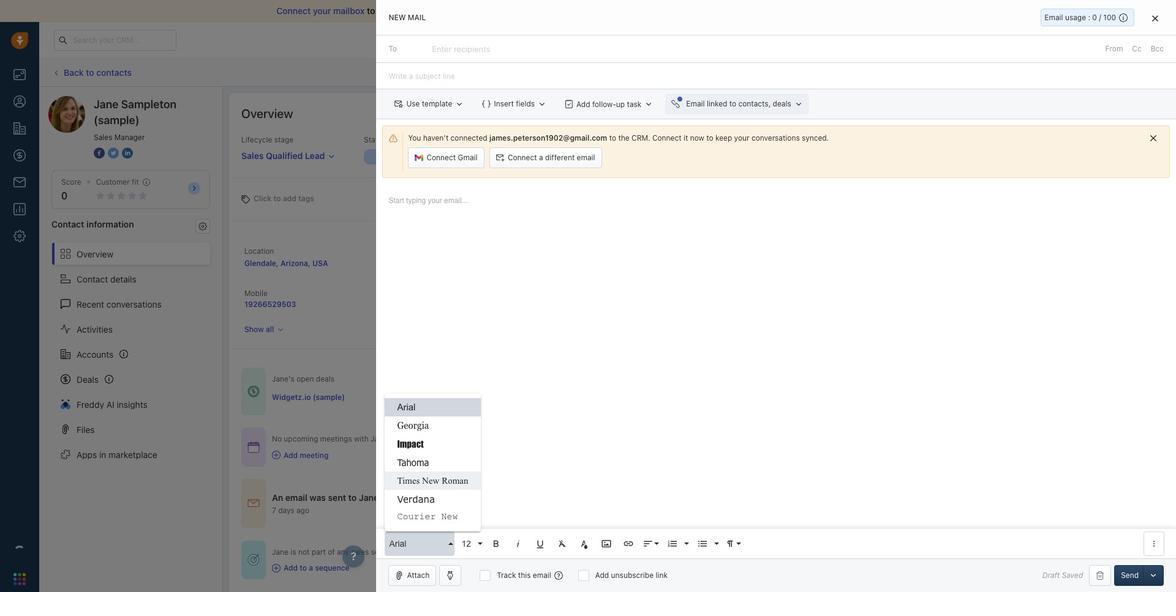 Task type: describe. For each thing, give the bounding box(es) containing it.
email inside button
[[577, 153, 595, 162]]

jane sampleton (sample) sales manager
[[94, 98, 176, 142]]

add for add to a sequence
[[284, 564, 298, 573]]

send button
[[1114, 566, 1146, 587]]

times
[[397, 477, 420, 486]]

0 horizontal spatial overview
[[77, 249, 113, 259]]

no
[[272, 435, 282, 444]]

contacted
[[545, 153, 582, 162]]

deals inside 'button'
[[773, 99, 791, 109]]

row containing widgetz.io (sample)
[[272, 385, 869, 410]]

ai
[[106, 400, 114, 410]]

jane for not
[[272, 548, 288, 557]]

contact for contact details
[[77, 274, 108, 285]]

back to contacts link
[[51, 63, 132, 82]]

times new roman link
[[385, 472, 481, 491]]

georgia link
[[385, 417, 481, 436]]

email right the this
[[533, 572, 551, 581]]

it
[[684, 134, 688, 143]]

7 days ago
[[272, 506, 309, 516]]

a inside add to a sequence link
[[309, 564, 313, 573]]

(sample) inside "jane sampleton (sample) sales manager"
[[94, 114, 139, 127]]

0 horizontal spatial days
[[278, 506, 294, 516]]

add follow-up task
[[576, 100, 642, 109]]

times new roman
[[397, 477, 468, 486]]

mobile 19266529503
[[244, 289, 296, 309]]

courier new link
[[385, 509, 481, 527]]

7
[[272, 506, 276, 516]]

underline (⌘u) image
[[535, 539, 546, 550]]

paragraph format image
[[725, 539, 736, 550]]

back
[[64, 67, 84, 78]]

is
[[291, 548, 296, 557]]

use
[[406, 99, 420, 109]]

apps
[[77, 450, 97, 460]]

a inside connect a different email button
[[539, 153, 543, 162]]

use template
[[406, 99, 452, 109]]

apps in marketplace
[[77, 450, 157, 460]]

add
[[283, 194, 296, 203]]

contacts
[[96, 67, 132, 78]]

ago
[[296, 506, 309, 516]]

connect for connect a different email
[[508, 153, 537, 162]]

lifecycle
[[241, 135, 272, 145]]

Enter recipients text field
[[432, 39, 493, 59]]

widgetz.io (sample) link
[[272, 392, 345, 403]]

email image
[[1055, 35, 1063, 45]]

fit
[[132, 178, 139, 187]]

connect your mailbox link
[[277, 6, 367, 16]]

mng settings image
[[198, 222, 207, 231]]

jane's open deals
[[272, 375, 334, 384]]

new down haven't
[[425, 153, 441, 162]]

cc
[[1132, 44, 1142, 53]]

1 link
[[1082, 31, 1101, 49]]

now
[[690, 134, 704, 143]]

marketplace
[[109, 450, 157, 460]]

container_wx8msf4aqz5i3rn1 image left no
[[247, 442, 260, 454]]

new link
[[364, 150, 495, 165]]

follow-
[[592, 100, 616, 109]]

not
[[298, 548, 310, 557]]

linked
[[707, 99, 727, 109]]

trial
[[858, 36, 870, 43]]

verdana link
[[385, 491, 481, 509]]

contacts,
[[738, 99, 771, 109]]

to right sent
[[348, 493, 357, 503]]

facebook circled image
[[94, 147, 105, 160]]

italic (⌘i) image
[[513, 539, 524, 550]]

mail
[[408, 13, 426, 22]]

open
[[297, 375, 314, 384]]

connect for connect gmail
[[427, 153, 456, 162]]

add to a sequence
[[284, 564, 349, 573]]

application containing impact
[[376, 184, 1176, 559]]

container_wx8msf4aqz5i3rn1 image inside add to a sequence link
[[272, 565, 281, 573]]

james.peterson1902@gmail.com
[[489, 134, 607, 143]]

send
[[1121, 572, 1139, 581]]

5,600
[[427, 393, 448, 402]]

clear formatting image
[[557, 539, 568, 550]]

1 vertical spatial sales
[[241, 151, 264, 161]]

1
[[1093, 33, 1097, 41]]

add for add follow-up task
[[576, 100, 590, 109]]

new left mail
[[389, 13, 406, 22]]

georgia
[[397, 421, 429, 431]]

track this email
[[497, 572, 551, 581]]

2 horizontal spatial jane
[[359, 493, 379, 503]]

0 horizontal spatial conversations
[[107, 299, 162, 310]]

deliverability
[[412, 6, 464, 16]]

connect a different email
[[508, 153, 595, 162]]

mobile
[[244, 289, 268, 298]]

an
[[272, 493, 283, 503]]

sequence.
[[371, 548, 407, 557]]

:
[[1088, 13, 1090, 22]]

1 horizontal spatial days
[[907, 36, 921, 43]]

email usage : 0 / 100
[[1045, 13, 1116, 22]]

add meeting link
[[272, 451, 389, 461]]

click to add tags
[[254, 194, 314, 203]]

sales qualified lead link
[[241, 145, 335, 162]]

jane's
[[272, 375, 295, 384]]

tags
[[298, 194, 314, 203]]

connect your mailbox to improve deliverability and enable 2-way sync of email conversations.
[[277, 6, 655, 16]]

align image
[[643, 539, 654, 550]]

widgetz.io (sample)
[[272, 393, 345, 402]]

Write a subject line text field
[[376, 63, 1176, 89]]

to right the mailbox
[[367, 6, 375, 16]]

linkedin circled image
[[122, 147, 133, 160]]

verdana
[[397, 494, 435, 505]]

contacted link
[[495, 150, 625, 165]]

insert
[[494, 99, 514, 109]]

show all
[[244, 325, 274, 335]]

task
[[627, 100, 642, 109]]

1 horizontal spatial your
[[734, 134, 750, 143]]

0 button
[[61, 191, 68, 202]]

connect left it
[[652, 134, 682, 143]]

sales
[[351, 548, 369, 557]]

container_wx8msf4aqz5i3rn1 image left widgetz.io
[[247, 386, 260, 398]]

contact for contact information
[[51, 219, 84, 230]]

19266529503
[[244, 300, 296, 309]]

insert link (⌘k) image
[[623, 539, 634, 550]]

stage
[[274, 135, 293, 145]]

email for email linked to contacts, deals
[[686, 99, 705, 109]]

use template button
[[389, 94, 470, 115]]



Task type: vqa. For each thing, say whether or not it's contained in the screenshot.
Jane Sampleton (Sample)
no



Task type: locate. For each thing, give the bounding box(es) containing it.
unsubscribe
[[611, 572, 654, 581]]

0 down score
[[61, 191, 68, 202]]

0 vertical spatial sales
[[94, 133, 112, 142]]

0 horizontal spatial container_wx8msf4aqz5i3rn1 image
[[247, 555, 260, 567]]

container_wx8msf4aqz5i3rn1 image left verdana
[[379, 494, 387, 502]]

link
[[656, 572, 668, 581]]

meeting
[[300, 451, 329, 460]]

(sample) up manager
[[94, 114, 139, 127]]

1 vertical spatial a
[[309, 564, 313, 573]]

1 vertical spatial contact
[[77, 274, 108, 285]]

qualified
[[266, 151, 303, 161]]

recent conversations
[[77, 299, 162, 310]]

to right now
[[706, 134, 713, 143]]

0 vertical spatial jane
[[94, 98, 118, 111]]

jane inside "jane sampleton (sample) sales manager"
[[94, 98, 118, 111]]

customer
[[96, 178, 130, 187]]

arial up georgia
[[397, 402, 416, 413]]

add for add meeting
[[284, 451, 298, 460]]

container_wx8msf4aqz5i3rn1 image inside add meeting link
[[272, 452, 281, 460]]

add left follow-
[[576, 100, 590, 109]]

add down is
[[284, 564, 298, 573]]

deals right contacts,
[[773, 99, 791, 109]]

container_wx8msf4aqz5i3rn1 image
[[247, 386, 260, 398], [247, 442, 260, 454], [247, 498, 260, 510], [272, 565, 281, 573]]

unordered list image
[[697, 539, 708, 550]]

arial inside "link"
[[397, 402, 416, 413]]

$
[[421, 393, 425, 402]]

connect down haven't
[[427, 153, 456, 162]]

1 horizontal spatial email
[[1045, 13, 1063, 22]]

all
[[266, 325, 274, 335]]

1 vertical spatial your
[[734, 134, 750, 143]]

back to contacts
[[64, 67, 132, 78]]

1 vertical spatial days
[[278, 506, 294, 516]]

container_wx8msf4aqz5i3rn1 image down no
[[272, 452, 281, 460]]

impact
[[397, 439, 424, 450]]

email right sync
[[572, 6, 593, 16]]

sales up facebook circled icon
[[94, 133, 112, 142]]

jane down contacts
[[94, 98, 118, 111]]

your left the mailbox
[[313, 6, 331, 16]]

1 horizontal spatial jane
[[272, 548, 288, 557]]

12 button
[[457, 532, 484, 557]]

to left the
[[609, 134, 616, 143]]

courier new
[[397, 513, 458, 523]]

Search your CRM... text field
[[54, 30, 176, 51]]

email up 7 days ago in the bottom left of the page
[[285, 493, 307, 503]]

sales qualified lead
[[241, 151, 325, 161]]

meetings
[[320, 435, 352, 444]]

ends
[[872, 36, 888, 43]]

was
[[310, 493, 326, 503]]

0 horizontal spatial in
[[99, 450, 106, 460]]

0 vertical spatial overview
[[241, 107, 293, 121]]

container_wx8msf4aqz5i3rn1 image left is
[[247, 555, 260, 567]]

0 vertical spatial contact
[[51, 219, 84, 230]]

1 vertical spatial conversations
[[107, 299, 162, 310]]

jane for (sample)
[[94, 98, 118, 111]]

your right keep
[[734, 134, 750, 143]]

customize overview
[[1072, 109, 1142, 118]]

freddy ai insights
[[77, 400, 147, 410]]

recent
[[77, 299, 104, 310]]

add follow-up task button
[[559, 94, 659, 115], [559, 94, 659, 115]]

crm.
[[632, 134, 650, 143]]

your
[[841, 36, 856, 43]]

0 horizontal spatial of
[[328, 548, 335, 557]]

add down the upcoming
[[284, 451, 298, 460]]

sampleton
[[121, 98, 176, 111]]

conversations left synced.
[[752, 134, 800, 143]]

manager
[[114, 133, 145, 142]]

add for add unsubscribe link
[[595, 572, 609, 581]]

to right linked
[[729, 99, 736, 109]]

0 vertical spatial conversations
[[752, 134, 800, 143]]

in left 21
[[890, 36, 895, 43]]

email
[[1045, 13, 1063, 22], [686, 99, 705, 109]]

0 vertical spatial deals
[[773, 99, 791, 109]]

freddy
[[77, 400, 104, 410]]

gmail
[[458, 153, 478, 162]]

synced.
[[802, 134, 829, 143]]

track
[[497, 572, 516, 581]]

courier
[[397, 513, 436, 523]]

1 vertical spatial email
[[686, 99, 705, 109]]

customer fit
[[96, 178, 139, 187]]

usa
[[312, 259, 328, 268]]

contact down '0' button
[[51, 219, 84, 230]]

in right apps
[[99, 450, 106, 460]]

haven't
[[423, 134, 449, 143]]

insert image (⌘p) image
[[601, 539, 612, 550]]

to inside 'button'
[[729, 99, 736, 109]]

insert fields
[[494, 99, 535, 109]]

to right back
[[86, 67, 94, 78]]

1 horizontal spatial a
[[539, 153, 543, 162]]

plans
[[973, 35, 992, 44]]

new down verdana link
[[441, 513, 458, 523]]

1 vertical spatial jane
[[359, 493, 379, 503]]

0 vertical spatial arial
[[397, 402, 416, 413]]

contact up recent
[[77, 274, 108, 285]]

sales down 'lifecycle'
[[241, 151, 264, 161]]

container_wx8msf4aqz5i3rn1 image
[[272, 452, 281, 460], [379, 494, 387, 502], [247, 555, 260, 567]]

email left usage
[[1045, 13, 1063, 22]]

1 vertical spatial of
[[328, 548, 335, 557]]

tahoma
[[397, 458, 429, 469]]

details
[[110, 274, 136, 285]]

1 vertical spatial deals
[[316, 375, 334, 384]]

customize
[[1072, 109, 1109, 118]]

with
[[354, 435, 369, 444]]

of right sync
[[561, 6, 570, 16]]

jane right sent
[[359, 493, 379, 503]]

improve
[[377, 6, 410, 16]]

1 horizontal spatial (sample)
[[313, 393, 345, 402]]

text color image
[[579, 539, 590, 550]]

of left any
[[328, 548, 335, 557]]

days right 7
[[278, 506, 294, 516]]

jane left is
[[272, 548, 288, 557]]

draft
[[1042, 572, 1060, 581]]

email inside 'button'
[[686, 99, 705, 109]]

sync
[[540, 6, 559, 16]]

add left unsubscribe
[[595, 572, 609, 581]]

to left the add
[[274, 194, 281, 203]]

0 vertical spatial 0
[[1092, 13, 1097, 22]]

files
[[77, 425, 95, 435]]

tahoma link
[[385, 454, 481, 472]]

keep
[[715, 134, 732, 143]]

roman
[[442, 477, 468, 486]]

0
[[1092, 13, 1097, 22], [61, 191, 68, 202]]

upcoming
[[284, 435, 318, 444]]

0 vertical spatial container_wx8msf4aqz5i3rn1 image
[[272, 452, 281, 460]]

bcc
[[1151, 44, 1164, 53]]

way
[[522, 6, 538, 16]]

fields
[[516, 99, 535, 109]]

insights
[[117, 400, 147, 410]]

score
[[61, 178, 81, 187]]

0 horizontal spatial 0
[[61, 191, 68, 202]]

0 horizontal spatial sales
[[94, 133, 112, 142]]

this
[[518, 572, 531, 581]]

to down not
[[300, 564, 307, 573]]

sequence
[[315, 564, 349, 573]]

0 horizontal spatial deals
[[316, 375, 334, 384]]

1 vertical spatial overview
[[77, 249, 113, 259]]

show
[[244, 325, 264, 335]]

connect down james.peterson1902@gmail.com
[[508, 153, 537, 162]]

email linked to contacts, deals button
[[665, 94, 809, 115]]

arizona,
[[281, 259, 310, 268]]

new up verdana link
[[422, 477, 439, 486]]

deals right open in the bottom left of the page
[[316, 375, 334, 384]]

conversations down details
[[107, 299, 162, 310]]

container_wx8msf4aqz5i3rn1 image left 7
[[247, 498, 260, 510]]

container_wx8msf4aqz5i3rn1 image left add to a sequence
[[272, 565, 281, 573]]

connect inside button
[[427, 153, 456, 162]]

1 horizontal spatial deals
[[773, 99, 791, 109]]

ordered list image
[[667, 539, 678, 550]]

enable
[[483, 6, 511, 16]]

glendale, arizona, usa link
[[244, 259, 328, 268]]

1 horizontal spatial conversations
[[752, 134, 800, 143]]

dialog containing impact
[[376, 0, 1176, 593]]

0 vertical spatial (sample)
[[94, 114, 139, 127]]

a down not
[[309, 564, 313, 573]]

0 horizontal spatial your
[[313, 6, 331, 16]]

connect inside button
[[508, 153, 537, 162]]

conversations
[[752, 134, 800, 143], [107, 299, 162, 310]]

sales
[[94, 133, 112, 142], [241, 151, 264, 161]]

close image
[[1152, 14, 1158, 22]]

customize overview button
[[1054, 105, 1149, 123]]

the
[[618, 134, 630, 143]]

attach
[[407, 572, 430, 581]]

location
[[244, 247, 274, 256]]

connect for connect your mailbox to improve deliverability and enable 2-way sync of email conversations.
[[277, 6, 311, 16]]

email left linked
[[686, 99, 705, 109]]

1 horizontal spatial sales
[[241, 151, 264, 161]]

freshworks switcher image
[[13, 574, 26, 586]]

1 vertical spatial 0
[[61, 191, 68, 202]]

more misc image
[[1149, 539, 1160, 550]]

0 horizontal spatial jane
[[94, 98, 118, 111]]

twitter circled image
[[108, 147, 119, 160]]

a
[[539, 153, 543, 162], [309, 564, 313, 573]]

1 horizontal spatial of
[[561, 6, 570, 16]]

new mail
[[389, 13, 426, 22]]

1 horizontal spatial in
[[890, 36, 895, 43]]

you
[[408, 134, 421, 143]]

21
[[897, 36, 905, 43]]

explore plans
[[945, 35, 992, 44]]

0 vertical spatial in
[[890, 36, 895, 43]]

0 horizontal spatial a
[[309, 564, 313, 573]]

2 vertical spatial jane
[[272, 548, 288, 557]]

arial
[[397, 402, 416, 413], [389, 539, 406, 549]]

overview up contact details
[[77, 249, 113, 259]]

0 vertical spatial email
[[1045, 13, 1063, 22]]

(sample) down open in the bottom left of the page
[[313, 393, 345, 402]]

arial button
[[385, 532, 455, 557]]

a left different in the top of the page
[[539, 153, 543, 162]]

1 horizontal spatial container_wx8msf4aqz5i3rn1 image
[[272, 452, 281, 460]]

dialog
[[376, 0, 1176, 593]]

email right different in the top of the page
[[577, 153, 595, 162]]

sales inside "jane sampleton (sample) sales manager"
[[94, 133, 112, 142]]

100
[[1103, 13, 1116, 22]]

0 vertical spatial a
[[539, 153, 543, 162]]

days right 21
[[907, 36, 921, 43]]

1 vertical spatial container_wx8msf4aqz5i3rn1 image
[[379, 494, 387, 502]]

1 horizontal spatial 0
[[1092, 13, 1097, 22]]

add
[[576, 100, 590, 109], [284, 451, 298, 460], [284, 564, 298, 573], [595, 572, 609, 581]]

bold (⌘b) image
[[491, 539, 502, 550]]

you haven't connected james.peterson1902@gmail.com to the crm. connect it now to keep your conversations synced.
[[408, 134, 829, 143]]

(sample) inside widgetz.io (sample) link
[[313, 393, 345, 402]]

draft saved
[[1042, 572, 1083, 581]]

email for email usage : 0 / 100
[[1045, 13, 1063, 22]]

lifecycle stage
[[241, 135, 293, 145]]

1 horizontal spatial overview
[[241, 107, 293, 121]]

0 horizontal spatial (sample)
[[94, 114, 139, 127]]

jane.
[[371, 435, 389, 444]]

0 right : on the top right of page
[[1092, 13, 1097, 22]]

2 horizontal spatial container_wx8msf4aqz5i3rn1 image
[[379, 494, 387, 502]]

0 horizontal spatial email
[[686, 99, 705, 109]]

1 vertical spatial in
[[99, 450, 106, 460]]

1 vertical spatial (sample)
[[313, 393, 345, 402]]

your
[[313, 6, 331, 16], [734, 134, 750, 143]]

connect left the mailbox
[[277, 6, 311, 16]]

score 0
[[61, 178, 81, 202]]

row
[[272, 385, 869, 410]]

overview up lifecycle stage
[[241, 107, 293, 121]]

impact link
[[385, 436, 481, 454]]

an email was sent to jane
[[272, 493, 379, 503]]

arial down courier at the bottom of page
[[389, 539, 406, 549]]

1 vertical spatial arial
[[389, 539, 406, 549]]

0 inside score 0
[[61, 191, 68, 202]]

2 vertical spatial container_wx8msf4aqz5i3rn1 image
[[247, 555, 260, 567]]

0 vertical spatial days
[[907, 36, 921, 43]]

sent
[[328, 493, 346, 503]]

application
[[376, 184, 1176, 559]]

arial inside popup button
[[389, 539, 406, 549]]

0 vertical spatial your
[[313, 6, 331, 16]]

0 vertical spatial of
[[561, 6, 570, 16]]



